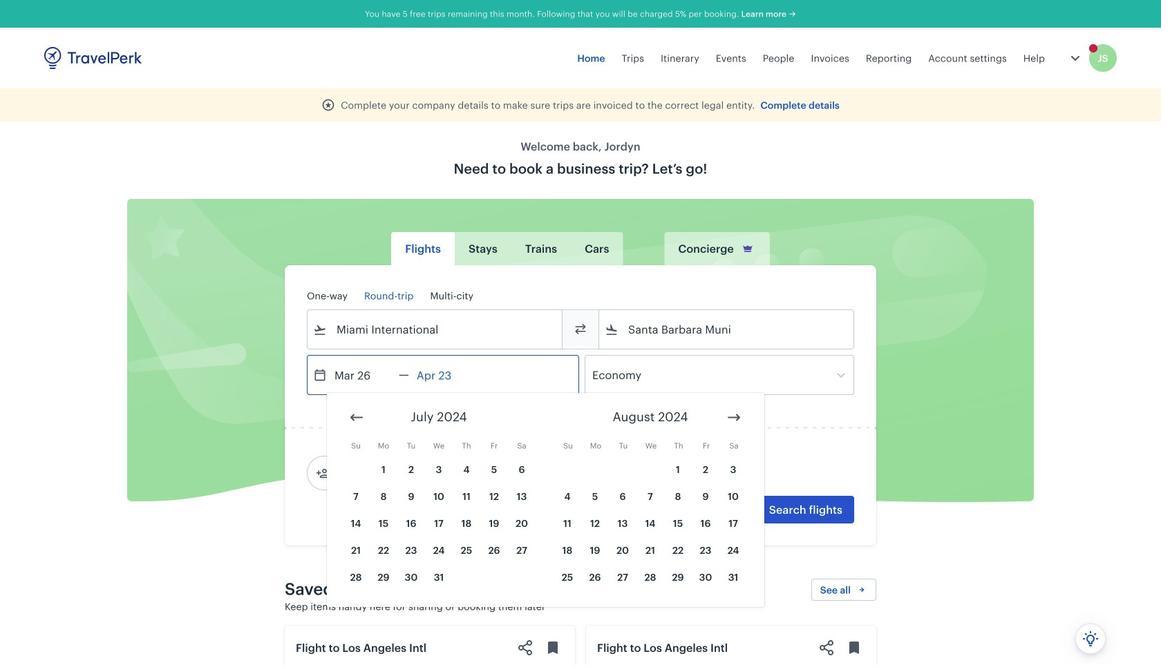 Task type: describe. For each thing, give the bounding box(es) containing it.
Depart text field
[[327, 356, 399, 395]]

To search field
[[619, 319, 836, 341]]

move backward to switch to the previous month. image
[[348, 410, 365, 426]]



Task type: locate. For each thing, give the bounding box(es) containing it.
Add first traveler search field
[[330, 462, 473, 485]]

calendar application
[[327, 393, 1161, 608]]

move forward to switch to the next month. image
[[726, 410, 742, 426]]

Return text field
[[409, 356, 481, 395]]

From search field
[[327, 319, 544, 341]]



